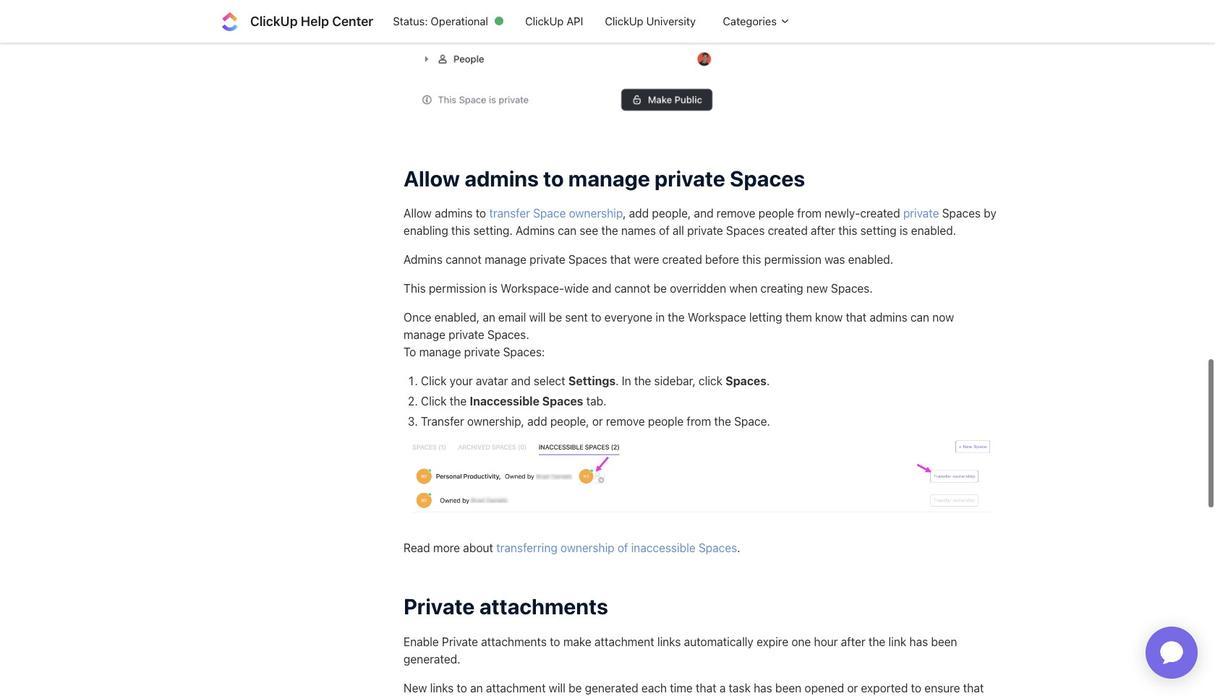 Task type: describe. For each thing, give the bounding box(es) containing it.
new
[[404, 682, 427, 695]]

0 horizontal spatial created
[[662, 253, 702, 266]]

1 click from the top
[[421, 375, 447, 388]]

before
[[705, 253, 739, 266]]

this permission is workspace-wide and cannot be overridden when creating new spaces.
[[404, 282, 873, 295]]

2 horizontal spatial this
[[839, 225, 858, 238]]

attachment inside new links to an attachment will be generated each time that a task has been opened or exported to ensure that
[[486, 682, 546, 695]]

enable private attachments to make attachment links automatically expire one hour after the link has been generated.
[[404, 636, 958, 666]]

allow admins to transfer space ownership , add people, and remove people from newly-created private
[[404, 207, 939, 220]]

was
[[825, 253, 845, 266]]

status:
[[393, 15, 428, 28]]

setting
[[861, 225, 897, 238]]

the inside spaces by enabling this setting. admins can see the names of all private spaces created after this setting is enabled.
[[601, 225, 618, 238]]

2 click from the top
[[421, 395, 447, 408]]

,
[[623, 207, 626, 220]]

to left ensure
[[911, 682, 922, 695]]

people inside click your avatar and select settings . in the sidebar, click spaces . click the inaccessible spaces tab. transfer ownership, add people, or remove people from the space.
[[648, 415, 684, 429]]

from inside click your avatar and select settings . in the sidebar, click spaces . click the inaccessible spaces tab. transfer ownership, add people, or remove people from the space.
[[687, 415, 711, 429]]

clickup for clickup help center
[[250, 14, 298, 29]]

2 horizontal spatial and
[[694, 207, 714, 220]]

in
[[622, 375, 631, 388]]

1 horizontal spatial from
[[797, 207, 822, 220]]

0 horizontal spatial admins
[[404, 253, 443, 266]]

creating
[[761, 282, 803, 295]]

spaces:
[[503, 346, 545, 359]]

allow for allow admins to manage private spaces
[[404, 166, 460, 191]]

0 horizontal spatial of
[[618, 542, 628, 555]]

0 vertical spatial be
[[654, 282, 667, 295]]

spaces by enabling this setting. admins can see the names of all private spaces created after this setting is enabled.
[[404, 207, 997, 238]]

this
[[404, 282, 426, 295]]

setting.
[[473, 225, 513, 238]]

enabled,
[[435, 311, 480, 324]]

admins for manage
[[465, 166, 539, 191]]

private attachments
[[404, 594, 608, 619]]

0 vertical spatial people
[[759, 207, 794, 220]]

transfer
[[421, 415, 464, 429]]

see
[[580, 225, 598, 238]]

each
[[642, 682, 667, 695]]

once enabled, an email will be sent to everyone in the workspace letting them know that admins can now manage private spaces. to manage private spaces:
[[404, 311, 954, 359]]

that inside once enabled, an email will be sent to everyone in the workspace letting them know that admins can now manage private spaces. to manage private spaces:
[[846, 311, 867, 324]]

generated.
[[404, 653, 461, 666]]

new links to an attachment will be generated each time that a task has been opened or exported to ensure that
[[404, 682, 984, 697]]

exported
[[861, 682, 908, 695]]

by
[[984, 207, 997, 220]]

link
[[889, 636, 907, 649]]

0 vertical spatial private
[[404, 594, 475, 619]]

know
[[815, 311, 843, 324]]

space.
[[734, 415, 770, 429]]

that left the a
[[696, 682, 717, 695]]

that right ensure
[[963, 682, 984, 695]]

be inside once enabled, an email will be sent to everyone in the workspace letting them know that admins can now manage private spaces. to manage private spaces:
[[549, 311, 562, 324]]

spaces. inside once enabled, an email will be sent to everyone in the workspace letting them know that admins can now manage private spaces. to manage private spaces:
[[488, 329, 529, 342]]

clickup help center
[[250, 14, 374, 29]]

one
[[792, 636, 811, 649]]

click
[[699, 375, 723, 388]]

of inside spaces by enabling this setting. admins can see the names of all private spaces created after this setting is enabled.
[[659, 225, 670, 238]]

ensure
[[925, 682, 960, 695]]

private up avatar on the bottom left of the page
[[464, 346, 500, 359]]

a
[[720, 682, 726, 695]]

newly-
[[825, 207, 860, 220]]

workspace
[[688, 311, 746, 324]]

sent
[[565, 311, 588, 324]]

that left were
[[610, 253, 631, 266]]

read more about transferring ownership of inaccessible spaces .
[[404, 542, 741, 555]]

0 horizontal spatial is
[[489, 282, 498, 295]]

been inside new links to an attachment will be generated each time that a task has been opened or exported to ensure that
[[776, 682, 802, 695]]

attachments inside enable private attachments to make attachment links automatically expire one hour after the link has been generated.
[[481, 636, 547, 649]]

private inside enable private attachments to make attachment links automatically expire one hour after the link has been generated.
[[442, 636, 478, 649]]

is inside spaces by enabling this setting. admins can see the names of all private spaces created after this setting is enabled.
[[900, 225, 908, 238]]

categories button
[[707, 8, 796, 35]]

can inside spaces by enabling this setting. admins can see the names of all private spaces created after this setting is enabled.
[[558, 225, 577, 238]]

an inside new links to an attachment will be generated each time that a task has been opened or exported to ensure that
[[470, 682, 483, 695]]

clickup for clickup api
[[525, 15, 564, 28]]

1 horizontal spatial cannot
[[615, 282, 651, 295]]

once
[[404, 311, 432, 324]]

0 vertical spatial people,
[[652, 207, 691, 220]]

manage down once
[[404, 329, 446, 342]]

transferring ownership of inaccessible spaces link
[[496, 542, 737, 555]]

private link
[[903, 207, 939, 220]]

were
[[634, 253, 659, 266]]

private up workspace-
[[530, 253, 566, 266]]

and inside click your avatar and select settings . in the sidebar, click spaces . click the inaccessible spaces tab. transfer ownership, add people, or remove people from the space.
[[511, 375, 531, 388]]

screenshot of the inaccessible spaces page with options to transfer ownership, add users, or remove users. image
[[404, 436, 997, 528]]

links inside enable private attachments to make attachment links automatically expire one hour after the link has been generated.
[[658, 636, 681, 649]]

1 horizontal spatial add
[[629, 207, 649, 220]]

after inside spaces by enabling this setting. admins can see the names of all private spaces created after this setting is enabled.
[[811, 225, 836, 238]]

0 horizontal spatial this
[[451, 225, 470, 238]]

private left by
[[903, 207, 939, 220]]

be inside new links to an attachment will be generated each time that a task has been opened or exported to ensure that
[[569, 682, 582, 695]]

automatically
[[684, 636, 754, 649]]

select
[[534, 375, 565, 388]]

clickup university link
[[594, 8, 707, 35]]

2 horizontal spatial .
[[767, 375, 770, 388]]

0 horizontal spatial enabled.
[[848, 253, 894, 266]]

enabling
[[404, 225, 448, 238]]

read
[[404, 542, 430, 555]]

space
[[533, 207, 566, 220]]

generated
[[585, 682, 639, 695]]

1 horizontal spatial .
[[737, 542, 741, 555]]

after inside enable private attachments to make attachment links automatically expire one hour after the link has been generated.
[[841, 636, 866, 649]]

private inside spaces by enabling this setting. admins can see the names of all private spaces created after this setting is enabled.
[[687, 225, 723, 238]]

clickup api
[[525, 15, 583, 28]]

clickup university
[[605, 15, 696, 28]]

1 horizontal spatial and
[[592, 282, 612, 295]]

time
[[670, 682, 693, 695]]

names
[[621, 225, 656, 238]]

admins for transfer
[[435, 207, 473, 220]]

0 vertical spatial permission
[[764, 253, 822, 266]]

transfer
[[489, 207, 530, 220]]

or inside new links to an attachment will be generated each time that a task has been opened or exported to ensure that
[[847, 682, 858, 695]]

created for newly-
[[860, 207, 900, 220]]

about
[[463, 542, 493, 555]]

clickup for clickup university
[[605, 15, 644, 28]]

tab.
[[587, 395, 607, 408]]

in
[[656, 311, 665, 324]]

private down enabled,
[[449, 329, 485, 342]]



Task type: locate. For each thing, give the bounding box(es) containing it.
1 vertical spatial links
[[430, 682, 454, 695]]

people
[[759, 207, 794, 220], [648, 415, 684, 429]]

1 vertical spatial created
[[768, 225, 808, 238]]

settings
[[569, 375, 616, 388]]

0 vertical spatial will
[[529, 311, 546, 324]]

clickup help center link
[[218, 10, 382, 33]]

0 horizontal spatial .
[[616, 375, 619, 388]]

0 horizontal spatial remove
[[606, 415, 645, 429]]

been up ensure
[[931, 636, 958, 649]]

or right 'opened'
[[847, 682, 858, 695]]

manage up the ','
[[569, 166, 650, 191]]

your
[[450, 375, 473, 388]]

allow for allow admins to transfer space ownership , add people, and remove people from newly-created private
[[404, 207, 432, 220]]

0 horizontal spatial from
[[687, 415, 711, 429]]

will inside new links to an attachment will be generated each time that a task has been opened or exported to ensure that
[[549, 682, 566, 695]]

from left newly-
[[797, 207, 822, 220]]

after down newly-
[[811, 225, 836, 238]]

0 vertical spatial after
[[811, 225, 836, 238]]

1 vertical spatial remove
[[606, 415, 645, 429]]

admins up enabling
[[435, 207, 473, 220]]

1 horizontal spatial enabled.
[[911, 225, 956, 238]]

remove inside click your avatar and select settings . in the sidebar, click spaces . click the inaccessible spaces tab. transfer ownership, add people, or remove people from the space.
[[606, 415, 645, 429]]

has right the task
[[754, 682, 773, 695]]

0 horizontal spatial can
[[558, 225, 577, 238]]

0 vertical spatial spaces.
[[831, 282, 873, 295]]

.
[[616, 375, 619, 388], [767, 375, 770, 388], [737, 542, 741, 555]]

click your avatar and select settings . in the sidebar, click spaces . click the inaccessible spaces tab. transfer ownership, add people, or remove people from the space.
[[421, 375, 770, 429]]

people, inside click your avatar and select settings . in the sidebar, click spaces . click the inaccessible spaces tab. transfer ownership, add people, or remove people from the space.
[[550, 415, 589, 429]]

manage down the setting.
[[485, 253, 527, 266]]

to right sent
[[591, 311, 602, 324]]

0 vertical spatial click
[[421, 375, 447, 388]]

application
[[1129, 610, 1215, 697]]

categories
[[723, 15, 780, 28]]

has right "link"
[[910, 636, 928, 649]]

workspace-
[[501, 282, 564, 295]]

1 horizontal spatial remove
[[717, 207, 756, 220]]

can down the transfer space ownership link
[[558, 225, 577, 238]]

add down inaccessible
[[527, 415, 547, 429]]

0 vertical spatial cannot
[[446, 253, 482, 266]]

private right all
[[687, 225, 723, 238]]

0 horizontal spatial has
[[754, 682, 773, 695]]

1 vertical spatial people
[[648, 415, 684, 429]]

from
[[797, 207, 822, 220], [687, 415, 711, 429]]

0 horizontal spatial spaces.
[[488, 329, 529, 342]]

created up setting
[[860, 207, 900, 220]]

an inside once enabled, an email will be sent to everyone in the workspace letting them know that admins can now manage private spaces. to manage private spaces:
[[483, 311, 495, 324]]

0 vertical spatial is
[[900, 225, 908, 238]]

1 allow from the top
[[404, 166, 460, 191]]

this
[[451, 225, 470, 238], [839, 225, 858, 238], [742, 253, 761, 266]]

to up the transfer space ownership link
[[543, 166, 564, 191]]

0 vertical spatial or
[[592, 415, 603, 429]]

manage right to
[[419, 346, 461, 359]]

people, down tab.
[[550, 415, 589, 429]]

or down tab.
[[592, 415, 603, 429]]

help
[[301, 14, 329, 29]]

1 vertical spatial will
[[549, 682, 566, 695]]

admins
[[516, 225, 555, 238], [404, 253, 443, 266]]

attachments up make
[[479, 594, 608, 619]]

is left workspace-
[[489, 282, 498, 295]]

1 vertical spatial people,
[[550, 415, 589, 429]]

0 horizontal spatial been
[[776, 682, 802, 695]]

0 vertical spatial admins
[[465, 166, 539, 191]]

admins up the transfer
[[465, 166, 539, 191]]

clickup inside 'link'
[[250, 14, 298, 29]]

clickup left university
[[605, 15, 644, 28]]

enable
[[404, 636, 439, 649]]

created down all
[[662, 253, 702, 266]]

1 horizontal spatial admins
[[516, 225, 555, 238]]

from down click
[[687, 415, 711, 429]]

inaccessible
[[470, 395, 540, 408]]

permission up creating
[[764, 253, 822, 266]]

created up creating
[[768, 225, 808, 238]]

to inside once enabled, an email will be sent to everyone in the workspace letting them know that admins can now manage private spaces. to manage private spaces:
[[591, 311, 602, 324]]

and right "wide"
[[592, 282, 612, 295]]

and up inaccessible
[[511, 375, 531, 388]]

all
[[673, 225, 684, 238]]

been inside enable private attachments to make attachment links automatically expire one hour after the link has been generated.
[[931, 636, 958, 649]]

0 vertical spatial links
[[658, 636, 681, 649]]

email
[[498, 311, 526, 324]]

inaccessible
[[631, 542, 696, 555]]

this left the setting.
[[451, 225, 470, 238]]

and
[[694, 207, 714, 220], [592, 282, 612, 295], [511, 375, 531, 388]]

1 horizontal spatial after
[[841, 636, 866, 649]]

1 horizontal spatial clickup
[[525, 15, 564, 28]]

1 horizontal spatial created
[[768, 225, 808, 238]]

will down make
[[549, 682, 566, 695]]

be up in
[[654, 282, 667, 295]]

0 vertical spatial attachments
[[479, 594, 608, 619]]

1 vertical spatial of
[[618, 542, 628, 555]]

or inside click your avatar and select settings . in the sidebar, click spaces . click the inaccessible spaces tab. transfer ownership, add people, or remove people from the space.
[[592, 415, 603, 429]]

avatar
[[476, 375, 508, 388]]

0 vertical spatial of
[[659, 225, 670, 238]]

private up enable
[[404, 594, 475, 619]]

1 vertical spatial permission
[[429, 282, 486, 295]]

1 horizontal spatial will
[[549, 682, 566, 695]]

has inside new links to an attachment will be generated each time that a task has been opened or exported to ensure that
[[754, 682, 773, 695]]

will inside once enabled, an email will be sent to everyone in the workspace letting them know that admins can now manage private spaces. to manage private spaces:
[[529, 311, 546, 324]]

new
[[807, 282, 828, 295]]

created
[[860, 207, 900, 220], [768, 225, 808, 238], [662, 253, 702, 266]]

transfer space ownership link
[[489, 207, 623, 220]]

enabled. down the private link
[[911, 225, 956, 238]]

an left 'email'
[[483, 311, 495, 324]]

1 horizontal spatial or
[[847, 682, 858, 695]]

created for spaces
[[768, 225, 808, 238]]

expire
[[757, 636, 789, 649]]

people, up all
[[652, 207, 691, 220]]

click up transfer
[[421, 395, 447, 408]]

allow
[[404, 166, 460, 191], [404, 207, 432, 220]]

attachment inside enable private attachments to make attachment links automatically expire one hour after the link has been generated.
[[595, 636, 654, 649]]

wide
[[564, 282, 589, 295]]

links up 'time'
[[658, 636, 681, 649]]

1 horizontal spatial be
[[569, 682, 582, 695]]

1 vertical spatial click
[[421, 395, 447, 408]]

spaces.
[[831, 282, 873, 295], [488, 329, 529, 342]]

0 horizontal spatial people,
[[550, 415, 589, 429]]

hour
[[814, 636, 838, 649]]

1 vertical spatial from
[[687, 415, 711, 429]]

1 horizontal spatial is
[[900, 225, 908, 238]]

0 horizontal spatial clickup
[[250, 14, 298, 29]]

clickup help help center home page image
[[218, 10, 242, 33]]

links inside new links to an attachment will be generated each time that a task has been opened or exported to ensure that
[[430, 682, 454, 695]]

2 vertical spatial and
[[511, 375, 531, 388]]

1 horizontal spatial been
[[931, 636, 958, 649]]

to inside enable private attachments to make attachment links automatically expire one hour after the link has been generated.
[[550, 636, 560, 649]]

attachments down private attachments at the bottom
[[481, 636, 547, 649]]

an
[[483, 311, 495, 324], [470, 682, 483, 695]]

0 horizontal spatial be
[[549, 311, 562, 324]]

when
[[729, 282, 758, 295]]

1 vertical spatial has
[[754, 682, 773, 695]]

after
[[811, 225, 836, 238], [841, 636, 866, 649]]

links
[[658, 636, 681, 649], [430, 682, 454, 695]]

0 vertical spatial enabled.
[[911, 225, 956, 238]]

the inside enable private attachments to make attachment links automatically expire one hour after the link has been generated.
[[869, 636, 886, 649]]

to left make
[[550, 636, 560, 649]]

1 vertical spatial ownership
[[561, 542, 615, 555]]

everyone
[[605, 311, 653, 324]]

the
[[601, 225, 618, 238], [668, 311, 685, 324], [634, 375, 651, 388], [450, 395, 467, 408], [714, 415, 731, 429], [869, 636, 886, 649]]

api
[[567, 15, 583, 28]]

1 vertical spatial enabled.
[[848, 253, 894, 266]]

has
[[910, 636, 928, 649], [754, 682, 773, 695]]

ownership up see
[[569, 207, 623, 220]]

to
[[543, 166, 564, 191], [476, 207, 486, 220], [591, 311, 602, 324], [550, 636, 560, 649], [457, 682, 467, 695], [911, 682, 922, 695]]

2 allow from the top
[[404, 207, 432, 220]]

enabled. inside spaces by enabling this setting. admins can see the names of all private spaces created after this setting is enabled.
[[911, 225, 956, 238]]

1 vertical spatial or
[[847, 682, 858, 695]]

letting
[[749, 311, 782, 324]]

to down generated.
[[457, 682, 467, 695]]

admins cannot manage private spaces that were created before this permission was enabled.
[[404, 253, 894, 266]]

0 horizontal spatial will
[[529, 311, 546, 324]]

attachment
[[595, 636, 654, 649], [486, 682, 546, 695]]

of left inaccessible on the bottom of the page
[[618, 542, 628, 555]]

to up the setting.
[[476, 207, 486, 220]]

sidebar,
[[654, 375, 696, 388]]

0 horizontal spatial cannot
[[446, 253, 482, 266]]

can
[[558, 225, 577, 238], [911, 311, 930, 324]]

2 horizontal spatial created
[[860, 207, 900, 220]]

1 horizontal spatial people
[[759, 207, 794, 220]]

0 vertical spatial has
[[910, 636, 928, 649]]

ownership right transferring
[[561, 542, 615, 555]]

0 horizontal spatial add
[[527, 415, 547, 429]]

ownership,
[[467, 415, 524, 429]]

clickup left api
[[525, 15, 564, 28]]

1 vertical spatial admins
[[435, 207, 473, 220]]

0 vertical spatial remove
[[717, 207, 756, 220]]

admins down the space
[[516, 225, 555, 238]]

created inside spaces by enabling this setting. admins can see the names of all private spaces created after this setting is enabled.
[[768, 225, 808, 238]]

1 vertical spatial cannot
[[615, 282, 651, 295]]

this down newly-
[[839, 225, 858, 238]]

remove down tab.
[[606, 415, 645, 429]]

0 vertical spatial from
[[797, 207, 822, 220]]

click
[[421, 375, 447, 388], [421, 395, 447, 408]]

0 horizontal spatial and
[[511, 375, 531, 388]]

the inside once enabled, an email will be sent to everyone in the workspace letting them know that admins can now manage private spaces. to manage private spaces:
[[668, 311, 685, 324]]

1 vertical spatial is
[[489, 282, 498, 295]]

0 horizontal spatial after
[[811, 225, 836, 238]]

that
[[610, 253, 631, 266], [846, 311, 867, 324], [696, 682, 717, 695], [963, 682, 984, 695]]

them
[[786, 311, 812, 324]]

operational
[[431, 15, 488, 28]]

1 vertical spatial spaces.
[[488, 329, 529, 342]]

and up before
[[694, 207, 714, 220]]

1 horizontal spatial spaces.
[[831, 282, 873, 295]]

2 vertical spatial admins
[[870, 311, 908, 324]]

of
[[659, 225, 670, 238], [618, 542, 628, 555]]

remove up before
[[717, 207, 756, 220]]

clickup api link
[[514, 8, 594, 35]]

add right the ','
[[629, 207, 649, 220]]

can left now
[[911, 311, 930, 324]]

remove
[[717, 207, 756, 220], [606, 415, 645, 429]]

been left 'opened'
[[776, 682, 802, 695]]

private up allow admins to transfer space ownership , add people, and remove people from newly-created private
[[655, 166, 725, 191]]

overridden
[[670, 282, 726, 295]]

has inside enable private attachments to make attachment links automatically expire one hour after the link has been generated.
[[910, 636, 928, 649]]

admins inside spaces by enabling this setting. admins can see the names of all private spaces created after this setting is enabled.
[[516, 225, 555, 238]]

1 vertical spatial add
[[527, 415, 547, 429]]

cannot
[[446, 253, 482, 266], [615, 282, 651, 295]]

make
[[563, 636, 592, 649]]

allow admins to manage private spaces
[[404, 166, 805, 191]]

is down the private link
[[900, 225, 908, 238]]

2 vertical spatial be
[[569, 682, 582, 695]]

2 horizontal spatial be
[[654, 282, 667, 295]]

permission up enabled,
[[429, 282, 486, 295]]

people down sidebar,
[[648, 415, 684, 429]]

screenshot of the share this space modal with the make public button selected. image
[[404, 0, 729, 129]]

status: operational
[[393, 15, 488, 28]]

be left generated
[[569, 682, 582, 695]]

cannot down the setting.
[[446, 253, 482, 266]]

1 horizontal spatial permission
[[764, 253, 822, 266]]

can inside once enabled, an email will be sent to everyone in the workspace letting them know that admins can now manage private spaces. to manage private spaces:
[[911, 311, 930, 324]]

0 vertical spatial attachment
[[595, 636, 654, 649]]

be left sent
[[549, 311, 562, 324]]

clickup left help
[[250, 14, 298, 29]]

to
[[404, 346, 416, 359]]

university
[[647, 15, 696, 28]]

0 vertical spatial allow
[[404, 166, 460, 191]]

an right new
[[470, 682, 483, 695]]

that right know in the top of the page
[[846, 311, 867, 324]]

0 horizontal spatial links
[[430, 682, 454, 695]]

admins down enabling
[[404, 253, 443, 266]]

admins left now
[[870, 311, 908, 324]]

1 vertical spatial allow
[[404, 207, 432, 220]]

1 horizontal spatial this
[[742, 253, 761, 266]]

admins
[[465, 166, 539, 191], [435, 207, 473, 220], [870, 311, 908, 324]]

spaces
[[730, 166, 805, 191], [942, 207, 981, 220], [726, 225, 765, 238], [569, 253, 607, 266], [726, 375, 767, 388], [542, 395, 583, 408], [699, 542, 737, 555]]

add inside click your avatar and select settings . in the sidebar, click spaces . click the inaccessible spaces tab. transfer ownership, add people, or remove people from the space.
[[527, 415, 547, 429]]

enabled. down setting
[[848, 253, 894, 266]]

1 vertical spatial be
[[549, 311, 562, 324]]

1 vertical spatial private
[[442, 636, 478, 649]]

links right new
[[430, 682, 454, 695]]

1 horizontal spatial has
[[910, 636, 928, 649]]

be
[[654, 282, 667, 295], [549, 311, 562, 324], [569, 682, 582, 695]]

0 vertical spatial admins
[[516, 225, 555, 238]]

of left all
[[659, 225, 670, 238]]

transferring
[[496, 542, 558, 555]]

spaces. down 'email'
[[488, 329, 529, 342]]

more
[[433, 542, 460, 555]]

cannot up everyone
[[615, 282, 651, 295]]

0 horizontal spatial people
[[648, 415, 684, 429]]

center
[[332, 14, 374, 29]]

will right 'email'
[[529, 311, 546, 324]]

admins inside once enabled, an email will be sent to everyone in the workspace letting them know that admins can now manage private spaces. to manage private spaces:
[[870, 311, 908, 324]]

clickup
[[250, 14, 298, 29], [525, 15, 564, 28], [605, 15, 644, 28]]

now
[[933, 311, 954, 324]]

task
[[729, 682, 751, 695]]

click left your
[[421, 375, 447, 388]]

this right before
[[742, 253, 761, 266]]

0 vertical spatial ownership
[[569, 207, 623, 220]]

private up generated.
[[442, 636, 478, 649]]

1 vertical spatial attachments
[[481, 636, 547, 649]]

0 vertical spatial can
[[558, 225, 577, 238]]

people,
[[652, 207, 691, 220], [550, 415, 589, 429]]

1 vertical spatial can
[[911, 311, 930, 324]]

1 horizontal spatial links
[[658, 636, 681, 649]]

1 vertical spatial an
[[470, 682, 483, 695]]

after right hour
[[841, 636, 866, 649]]

people left newly-
[[759, 207, 794, 220]]

attachments
[[479, 594, 608, 619], [481, 636, 547, 649]]

1 horizontal spatial people,
[[652, 207, 691, 220]]

opened
[[805, 682, 844, 695]]

spaces. down was
[[831, 282, 873, 295]]



Task type: vqa. For each thing, say whether or not it's contained in the screenshot.
have
no



